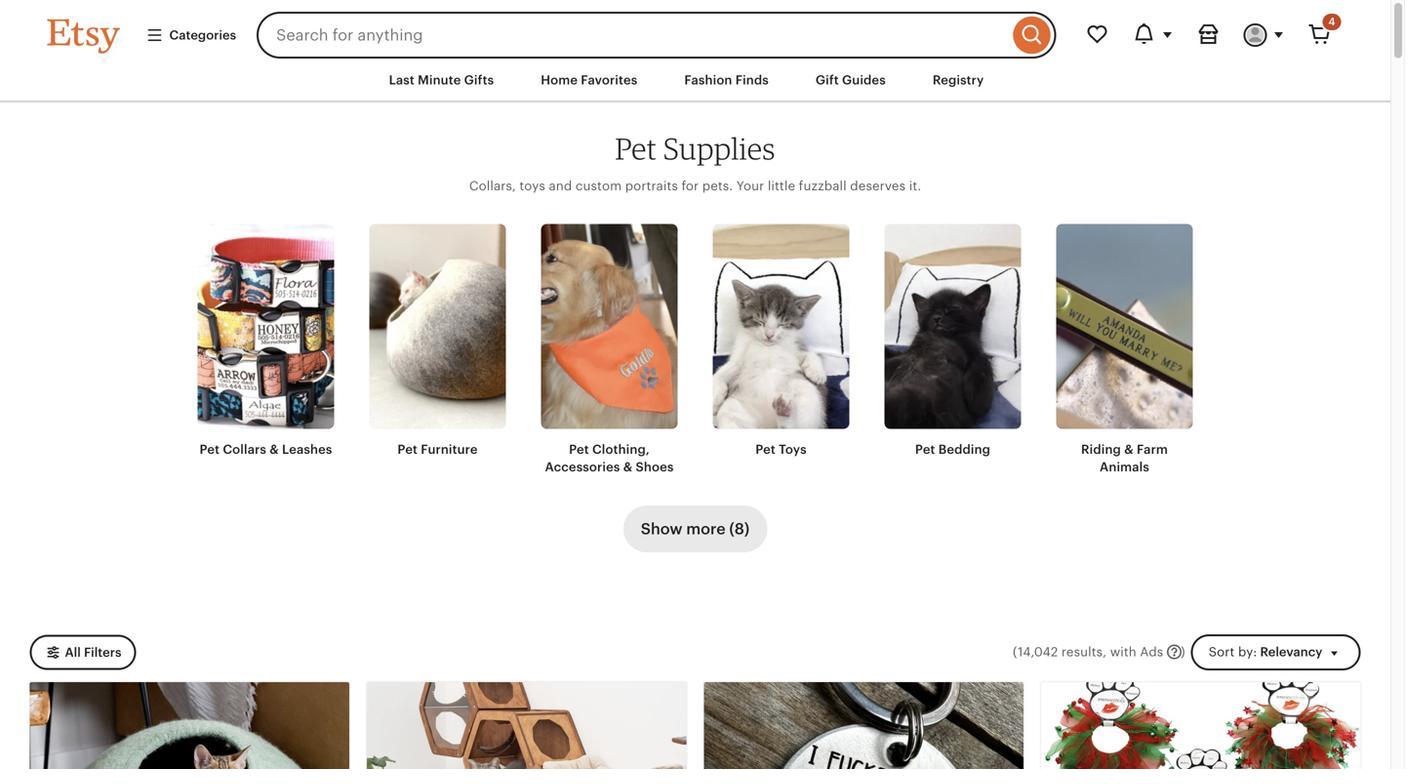 Task type: describe. For each thing, give the bounding box(es) containing it.
pets.
[[703, 178, 733, 193]]

with ads
[[1111, 645, 1164, 659]]

sort
[[1209, 645, 1235, 659]]

collars,
[[469, 178, 516, 193]]

favorites
[[581, 73, 638, 87]]

last
[[389, 73, 415, 87]]

toys
[[779, 442, 807, 457]]

show
[[641, 520, 683, 538]]

furniture
[[421, 442, 478, 457]]

& inside the pet collars & leashes link
[[270, 442, 279, 457]]

registry link
[[918, 62, 999, 98]]

collars, toys and custom portraits for pets. your little fuzzball deserves it.
[[469, 178, 922, 193]]

pet furniture
[[398, 442, 478, 457]]

pet collars & leashes link
[[198, 224, 334, 458]]

fuzzball
[[799, 178, 847, 193]]

farm
[[1137, 442, 1169, 457]]

(
[[1013, 645, 1018, 659]]

show more (8)
[[641, 520, 750, 538]]

riding & farm animals
[[1082, 442, 1169, 475]]

supplies
[[663, 131, 776, 167]]

categories
[[169, 28, 236, 42]]

fashion
[[685, 73, 733, 87]]

wall shelves for cat, cat shelves, cat climbing wall shelf, cat house wall, cat shelves for wall, modern cat furniture, wood cat hexagon image
[[367, 682, 687, 769]]

your
[[737, 178, 765, 193]]

pet furniture link
[[370, 224, 506, 458]]

bedding
[[939, 442, 991, 457]]

pet clothing, accessories & shoes
[[545, 442, 674, 475]]

all
[[65, 645, 81, 660]]

fashion finds
[[685, 73, 769, 87]]

(8)
[[730, 520, 750, 538]]

pet bedding
[[916, 442, 991, 457]]

gift guides link
[[801, 62, 901, 98]]

ads
[[1141, 645, 1164, 659]]

minute
[[418, 73, 461, 87]]

custom
[[576, 178, 622, 193]]

more
[[687, 520, 726, 538]]

registry
[[933, 73, 984, 87]]

pet toys link
[[713, 224, 850, 458]]

animals
[[1100, 460, 1150, 475]]

gift guides
[[816, 73, 886, 87]]

pet for toys
[[756, 442, 776, 457]]

collars
[[223, 442, 267, 457]]

clothing,
[[593, 442, 650, 457]]

all filters button
[[30, 635, 136, 670]]

home favorites
[[541, 73, 638, 87]]

filters
[[84, 645, 121, 660]]

sort by: relevancy
[[1209, 645, 1323, 659]]

4 link
[[1297, 12, 1344, 59]]



Task type: vqa. For each thing, say whether or not it's contained in the screenshot.
with
yes



Task type: locate. For each thing, give the bounding box(es) containing it.
pet for supplies
[[615, 131, 657, 167]]

pet left toys
[[756, 442, 776, 457]]

little
[[768, 178, 796, 193]]

( 14,042 results,
[[1013, 645, 1107, 659]]

portraits
[[626, 178, 678, 193]]

home favorites link
[[526, 62, 652, 98]]

pet for bedding
[[916, 442, 936, 457]]

&
[[270, 442, 279, 457], [1125, 442, 1134, 457], [624, 460, 633, 475]]

pet supplies
[[615, 131, 776, 167]]

pet toys
[[756, 442, 807, 457]]

pet for furniture
[[398, 442, 418, 457]]

categories button
[[131, 17, 251, 53]]

menu bar containing last minute gifts
[[12, 59, 1379, 103]]

& inside the riding & farm animals
[[1125, 442, 1134, 457]]

toys
[[520, 178, 546, 193]]

leashes
[[282, 442, 332, 457]]

pet left bedding
[[916, 442, 936, 457]]

last minute gifts link
[[374, 62, 509, 98]]

best aesthetic cat bed | natural organic merino felt wool | soft, wholesome, cute | #1 modern "cat corner" cave | handmade round style image
[[30, 682, 349, 769]]

home
[[541, 73, 578, 87]]

and
[[549, 178, 572, 193]]

pet
[[615, 131, 657, 167], [200, 442, 220, 457], [398, 442, 418, 457], [569, 442, 589, 457], [756, 442, 776, 457], [916, 442, 936, 457]]

with
[[1111, 645, 1137, 659]]

shoes
[[636, 460, 674, 475]]

pet bedding link
[[885, 224, 1022, 458]]

pet for collars
[[200, 442, 220, 457]]

guides
[[843, 73, 886, 87]]

pet up portraits
[[615, 131, 657, 167]]

menu bar
[[12, 59, 1379, 103]]

pet for clothing,
[[569, 442, 589, 457]]

& down clothing,
[[624, 460, 633, 475]]

results,
[[1062, 645, 1107, 659]]

accessories
[[545, 460, 620, 475]]

riding
[[1082, 442, 1122, 457]]

14,042
[[1018, 645, 1059, 659]]

deserves
[[851, 178, 906, 193]]

it.
[[910, 178, 922, 193]]

pet left furniture
[[398, 442, 418, 457]]

riding & farm animals link
[[1057, 224, 1193, 476]]

none search field inside categories banner
[[257, 12, 1057, 59]]

pet up accessories
[[569, 442, 589, 457]]

pet left the 'collars'
[[200, 442, 220, 457]]

1 horizontal spatial &
[[624, 460, 633, 475]]

& right the 'collars'
[[270, 442, 279, 457]]

pet collars & leashes
[[200, 442, 332, 457]]

Search for anything text field
[[257, 12, 1009, 59]]

relevancy
[[1261, 645, 1323, 659]]

for
[[682, 178, 699, 193]]

pet inside pet clothing, accessories & shoes
[[569, 442, 589, 457]]

finds
[[736, 73, 769, 87]]

0 horizontal spatial &
[[270, 442, 279, 457]]

gifts
[[464, 73, 494, 87]]

None search field
[[257, 12, 1057, 59]]

last minute gifts
[[389, 73, 494, 87]]

)
[[1182, 645, 1186, 659]]

pet clothing, accessories & shoes link
[[541, 224, 678, 476]]

dog tag, dog collar tag, personalized cat tag, custom cat collar tag, cat id tag, dog id tag, dog name tag, engraved pet tag,cat name tag image
[[704, 682, 1024, 769]]

categories banner
[[12, 0, 1379, 59]]

& up animals
[[1125, 442, 1134, 457]]

by:
[[1239, 645, 1258, 659]]

show more (8) button
[[624, 506, 768, 552]]

christmas smoocher necklace  for dogs and cats- stretchy holiday collars for extra holiday spirit image
[[1042, 682, 1361, 769]]

all filters
[[65, 645, 121, 660]]

& inside pet clothing, accessories & shoes
[[624, 460, 633, 475]]

2 horizontal spatial &
[[1125, 442, 1134, 457]]

4
[[1329, 16, 1336, 28]]

fashion finds link
[[670, 62, 784, 98]]

gift
[[816, 73, 839, 87]]



